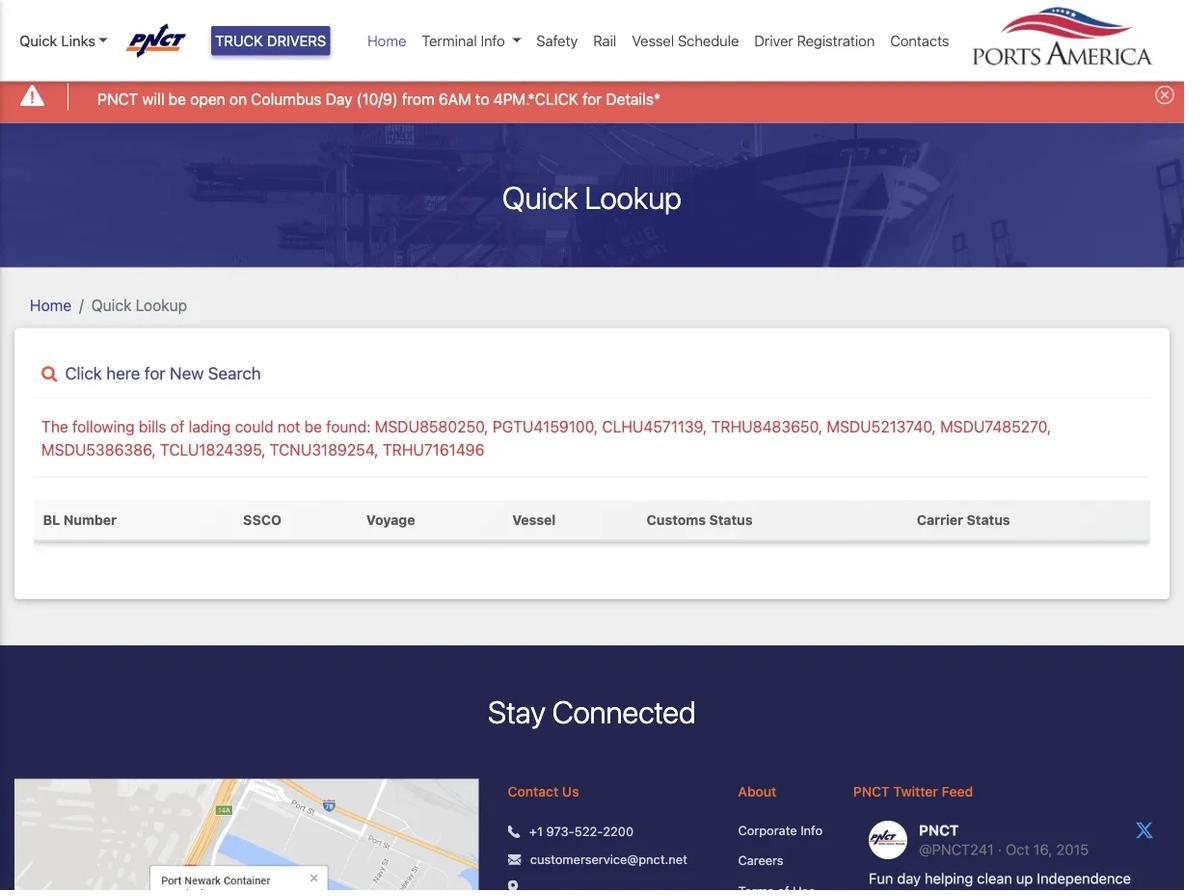 Task type: locate. For each thing, give the bounding box(es) containing it.
1 horizontal spatial info
[[800, 823, 823, 838]]

be inside alert
[[168, 90, 186, 108]]

ssco
[[243, 512, 281, 528]]

+1
[[529, 825, 543, 839]]

search
[[208, 363, 261, 383]]

pnct for pnct will be open on columbus day (10/9) from 6am to 4pm.*click for details*
[[98, 90, 138, 108]]

truck drivers
[[215, 32, 326, 49]]

home up search icon
[[30, 296, 71, 314]]

links
[[61, 32, 95, 49]]

terminal
[[422, 32, 477, 49]]

1 horizontal spatial lookup
[[585, 179, 682, 216]]

pnct left will
[[98, 90, 138, 108]]

tcnu3189254,
[[270, 441, 379, 459]]

1 vertical spatial vessel
[[512, 512, 556, 528]]

1 vertical spatial quick lookup
[[91, 296, 187, 314]]

+1 973-522-2200
[[529, 825, 634, 839]]

quick
[[19, 32, 57, 49], [502, 179, 578, 216], [91, 296, 132, 314]]

pnct will be open on columbus day (10/9) from 6am to 4pm.*click for details*
[[98, 90, 661, 108]]

vessel for vessel
[[512, 512, 556, 528]]

973-
[[546, 825, 574, 839]]

1 horizontal spatial home
[[367, 32, 406, 49]]

truck
[[215, 32, 263, 49]]

about
[[738, 784, 777, 800]]

0 horizontal spatial pnct
[[98, 90, 138, 108]]

connected
[[552, 694, 696, 731]]

0 vertical spatial vessel
[[632, 32, 674, 49]]

0 horizontal spatial vessel
[[512, 512, 556, 528]]

vessel
[[632, 32, 674, 49], [512, 512, 556, 528]]

0 vertical spatial quick
[[19, 32, 57, 49]]

0 horizontal spatial home link
[[30, 296, 71, 314]]

contact
[[508, 784, 559, 800]]

info
[[481, 32, 505, 49], [800, 823, 823, 838]]

0 vertical spatial pnct
[[98, 90, 138, 108]]

1 horizontal spatial be
[[304, 418, 322, 436]]

0 horizontal spatial lookup
[[136, 296, 187, 314]]

info up careers link
[[800, 823, 823, 838]]

1 horizontal spatial for
[[582, 90, 602, 108]]

2 horizontal spatial quick
[[502, 179, 578, 216]]

1 vertical spatial pnct
[[853, 784, 890, 800]]

1 horizontal spatial status
[[967, 512, 1010, 528]]

bills
[[139, 418, 166, 436]]

pnct
[[98, 90, 138, 108], [853, 784, 890, 800]]

drivers
[[267, 32, 326, 49]]

0 vertical spatial info
[[481, 32, 505, 49]]

driver
[[754, 32, 793, 49]]

quick lookup
[[502, 179, 682, 216], [91, 296, 187, 314]]

vessel schedule link
[[624, 22, 747, 59]]

1 horizontal spatial pnct
[[853, 784, 890, 800]]

0 vertical spatial for
[[582, 90, 602, 108]]

vessel right rail
[[632, 32, 674, 49]]

status right customs
[[709, 512, 753, 528]]

pnct will be open on columbus day (10/9) from 6am to 4pm.*click for details* link
[[98, 87, 661, 110]]

0 vertical spatial lookup
[[585, 179, 682, 216]]

tclu1824395,
[[160, 441, 266, 459]]

safety
[[536, 32, 578, 49]]

0 horizontal spatial for
[[144, 363, 165, 383]]

for
[[582, 90, 602, 108], [144, 363, 165, 383]]

msdu8580250,
[[375, 418, 489, 436]]

home link up search icon
[[30, 296, 71, 314]]

for left details* at the top right of the page
[[582, 90, 602, 108]]

home up pnct will be open on columbus day (10/9) from 6am to 4pm.*click for details*
[[367, 32, 406, 49]]

pnct inside alert
[[98, 90, 138, 108]]

status right the carrier
[[967, 512, 1010, 528]]

the following bills of lading could not be found: msdu8580250, pgtu4159100, clhu4571139, trhu8483650, msdu5213740, msdu7485270, msdu5386386, tclu1824395, tcnu3189254, trhu7161496
[[41, 418, 1051, 459]]

0 horizontal spatial home
[[30, 296, 71, 314]]

registration
[[797, 32, 875, 49]]

vessel for vessel schedule
[[632, 32, 674, 49]]

driver registration
[[754, 32, 875, 49]]

contacts link
[[883, 22, 957, 59]]

customerservice@pnct.net link
[[530, 851, 687, 870]]

clhu4571139,
[[602, 418, 707, 436]]

0 horizontal spatial status
[[709, 512, 753, 528]]

2 status from the left
[[967, 512, 1010, 528]]

vessel down the following bills of lading could not be found: msdu8580250, pgtu4159100, clhu4571139, trhu8483650, msdu5213740, msdu7485270, msdu5386386, tclu1824395, tcnu3189254, trhu7161496
[[512, 512, 556, 528]]

home link up pnct will be open on columbus day (10/9) from 6am to 4pm.*click for details*
[[360, 22, 414, 59]]

1 vertical spatial home link
[[30, 296, 71, 314]]

info right terminal
[[481, 32, 505, 49]]

0 horizontal spatial quick
[[19, 32, 57, 49]]

careers link
[[738, 852, 824, 870]]

terminal info link
[[414, 22, 529, 59]]

of
[[170, 418, 185, 436]]

columbus
[[251, 90, 322, 108]]

1 vertical spatial be
[[304, 418, 322, 436]]

0 vertical spatial be
[[168, 90, 186, 108]]

1 horizontal spatial home link
[[360, 22, 414, 59]]

for inside alert
[[582, 90, 602, 108]]

be right the 'not'
[[304, 418, 322, 436]]

lookup
[[585, 179, 682, 216], [136, 296, 187, 314]]

1 horizontal spatial quick lookup
[[502, 179, 682, 216]]

vessel inside vessel schedule link
[[632, 32, 674, 49]]

0 horizontal spatial info
[[481, 32, 505, 49]]

info for corporate info
[[800, 823, 823, 838]]

here
[[106, 363, 140, 383]]

4pm.*click
[[493, 90, 578, 108]]

customs
[[647, 512, 706, 528]]

1 horizontal spatial vessel
[[632, 32, 674, 49]]

be right will
[[168, 90, 186, 108]]

for right the here
[[144, 363, 165, 383]]

1 status from the left
[[709, 512, 753, 528]]

will
[[142, 90, 164, 108]]

home
[[367, 32, 406, 49], [30, 296, 71, 314]]

be
[[168, 90, 186, 108], [304, 418, 322, 436]]

contact us
[[508, 784, 579, 800]]

1 horizontal spatial quick
[[91, 296, 132, 314]]

click here for new search
[[65, 363, 261, 383]]

trhu7161496
[[383, 441, 485, 459]]

info for terminal info
[[481, 32, 505, 49]]

0 horizontal spatial be
[[168, 90, 186, 108]]

stay
[[488, 694, 545, 731]]

found:
[[326, 418, 371, 436]]

1 vertical spatial info
[[800, 823, 823, 838]]

522-
[[574, 825, 603, 839]]

pnct left twitter
[[853, 784, 890, 800]]

status for carrier status
[[967, 512, 1010, 528]]

contacts
[[890, 32, 949, 49]]

new
[[170, 363, 204, 383]]

be inside the following bills of lading could not be found: msdu8580250, pgtu4159100, clhu4571139, trhu8483650, msdu5213740, msdu7485270, msdu5386386, tclu1824395, tcnu3189254, trhu7161496
[[304, 418, 322, 436]]

us
[[562, 784, 579, 800]]

vessel schedule
[[632, 32, 739, 49]]

1 vertical spatial quick
[[502, 179, 578, 216]]

open
[[190, 90, 225, 108]]



Task type: describe. For each thing, give the bounding box(es) containing it.
to
[[475, 90, 489, 108]]

corporate
[[738, 823, 797, 838]]

carrier
[[917, 512, 963, 528]]

1 vertical spatial lookup
[[136, 296, 187, 314]]

from
[[402, 90, 435, 108]]

0 vertical spatial quick lookup
[[502, 179, 682, 216]]

1 vertical spatial home
[[30, 296, 71, 314]]

quick links link
[[19, 30, 108, 52]]

careers
[[738, 854, 784, 868]]

bl
[[43, 512, 60, 528]]

schedule
[[678, 32, 739, 49]]

on
[[229, 90, 247, 108]]

msdu5386386,
[[41, 441, 156, 459]]

pnct for pnct twitter feed
[[853, 784, 890, 800]]

details*
[[606, 90, 661, 108]]

0 vertical spatial home
[[367, 32, 406, 49]]

+1 973-522-2200 link
[[529, 823, 634, 842]]

customerservice@pnct.net
[[530, 853, 687, 867]]

corporate info
[[738, 823, 823, 838]]

search image
[[41, 365, 57, 382]]

1 vertical spatial for
[[144, 363, 165, 383]]

day
[[326, 90, 353, 108]]

trhu8483650,
[[711, 418, 823, 436]]

number
[[63, 512, 117, 528]]

msdu7485270,
[[940, 418, 1051, 436]]

6am
[[439, 90, 471, 108]]

lading
[[189, 418, 231, 436]]

close image
[[1155, 85, 1174, 104]]

the
[[41, 418, 68, 436]]

pnct will be open on columbus day (10/9) from 6am to 4pm.*click for details* alert
[[0, 71, 1184, 123]]

0 horizontal spatial quick lookup
[[91, 296, 187, 314]]

carrier status
[[917, 512, 1010, 528]]

(10/9)
[[357, 90, 398, 108]]

following
[[72, 418, 135, 436]]

status for customs status
[[709, 512, 753, 528]]

click here for new search link
[[34, 363, 1150, 383]]

msdu5213740,
[[827, 418, 936, 436]]

bl number
[[43, 512, 117, 528]]

terminal info
[[422, 32, 505, 49]]

rail link
[[586, 22, 624, 59]]

pgtu4159100,
[[493, 418, 598, 436]]

voyage
[[366, 512, 415, 528]]

0 vertical spatial home link
[[360, 22, 414, 59]]

2200
[[603, 825, 634, 839]]

truck drivers link
[[211, 26, 330, 55]]

could
[[235, 418, 274, 436]]

pnct twitter feed
[[853, 784, 973, 800]]

quick links
[[19, 32, 95, 49]]

feed
[[942, 784, 973, 800]]

customs status
[[647, 512, 753, 528]]

driver registration link
[[747, 22, 883, 59]]

corporate info link
[[738, 821, 824, 840]]

2 vertical spatial quick
[[91, 296, 132, 314]]

rail
[[593, 32, 616, 49]]

click
[[65, 363, 102, 383]]

not
[[278, 418, 300, 436]]

stay connected
[[488, 694, 696, 731]]

safety link
[[529, 22, 586, 59]]

twitter
[[893, 784, 938, 800]]



Task type: vqa. For each thing, say whether or not it's contained in the screenshot.
the leftmost Home
yes



